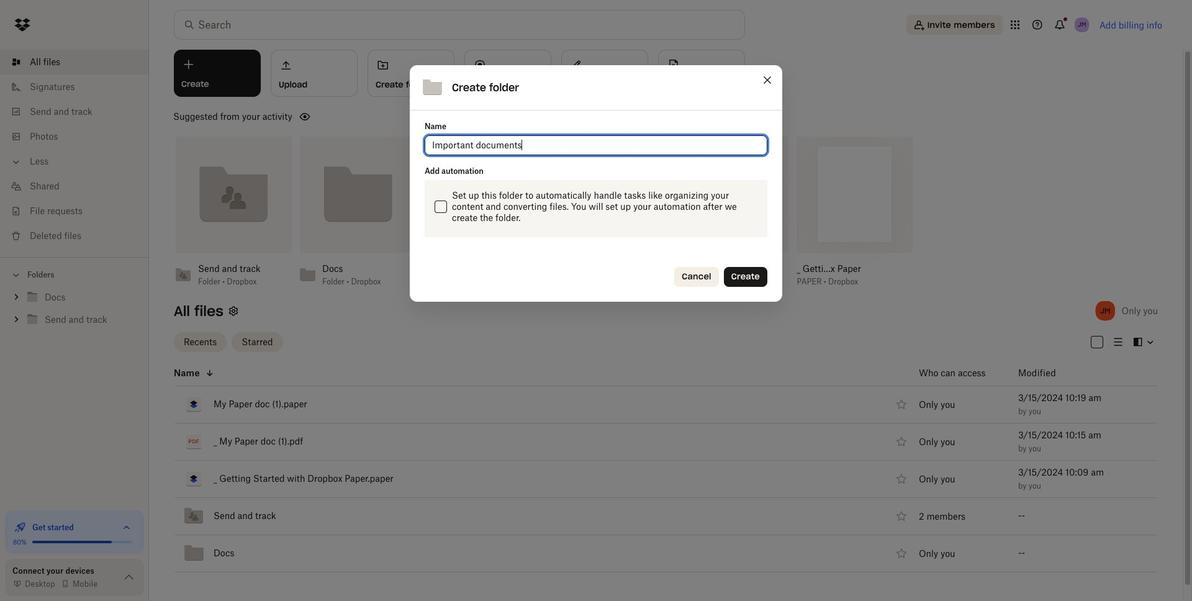 Task type: describe. For each thing, give the bounding box(es) containing it.
Folder name input text field
[[432, 138, 760, 152]]

name docs, modified 3/15/2024 9:15 am, element
[[174, 535, 1158, 572]]

add to starred image for name docs, modified 3/15/2024 9:15 am, element
[[894, 546, 909, 561]]

add to starred image for name _ my paper doc (1).pdf, modified 3/15/2024 10:15 am, element
[[894, 434, 909, 449]]



Task type: locate. For each thing, give the bounding box(es) containing it.
1 add to starred image from the top
[[894, 434, 909, 449]]

table
[[156, 361, 1158, 572]]

name my paper doc (1).paper, modified 3/15/2024 10:19 am, element
[[174, 386, 1158, 423]]

name send and track, modified 3/15/2024 9:46 am, element
[[174, 498, 1158, 535]]

add to starred image for the name send and track, modified 3/15/2024 9:46 am, element
[[894, 509, 909, 523]]

add to starred image inside the name send and track, modified 3/15/2024 9:46 am, element
[[894, 509, 909, 523]]

4 add to starred image from the top
[[894, 546, 909, 561]]

less image
[[10, 156, 22, 168]]

name _ my paper doc (1).pdf, modified 3/15/2024 10:15 am, element
[[174, 423, 1158, 460]]

add to starred image
[[894, 397, 909, 412]]

name _ getting started with dropbox paper.paper, modified 3/15/2024 10:09 am, element
[[174, 460, 1158, 498]]

3 add to starred image from the top
[[894, 509, 909, 523]]

add to starred image inside name docs, modified 3/15/2024 9:15 am, element
[[894, 546, 909, 561]]

add to starred image inside name _ my paper doc (1).pdf, modified 3/15/2024 10:15 am, element
[[894, 434, 909, 449]]

2 add to starred image from the top
[[894, 471, 909, 486]]

list
[[0, 42, 149, 257]]

dropbox image
[[10, 12, 35, 37]]

add to starred image for the name _ getting started with dropbox paper.paper, modified 3/15/2024 10:09 am, element
[[894, 471, 909, 486]]

group
[[0, 284, 149, 340]]

dialog
[[410, 65, 782, 302]]

list item
[[0, 50, 149, 75]]

add to starred image
[[894, 434, 909, 449], [894, 471, 909, 486], [894, 509, 909, 523], [894, 546, 909, 561]]

add to starred image inside the name _ getting started with dropbox paper.paper, modified 3/15/2024 10:09 am, element
[[894, 471, 909, 486]]



Task type: vqa. For each thing, say whether or not it's contained in the screenshot.
Product updates
no



